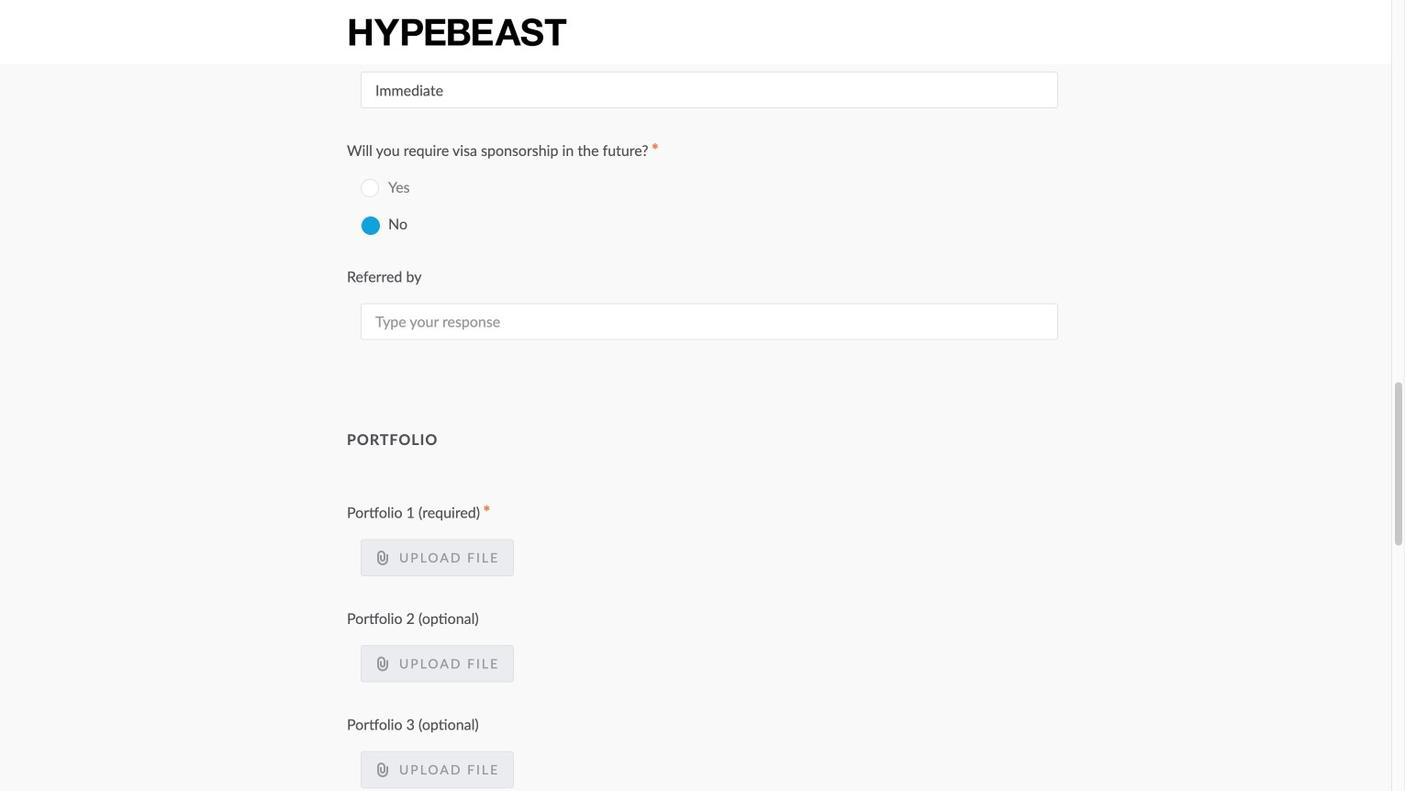 Task type: describe. For each thing, give the bounding box(es) containing it.
1 paperclip image from the top
[[375, 551, 390, 565]]

1 type your response text field from the top
[[361, 0, 1058, 3]]

2 paperclip image from the top
[[375, 763, 390, 777]]

hypebeast logo image
[[347, 16, 568, 48]]

Type your response text field
[[361, 72, 1058, 108]]



Task type: vqa. For each thing, say whether or not it's contained in the screenshot.
People.ai logo
no



Task type: locate. For each thing, give the bounding box(es) containing it.
0 vertical spatial type your response text field
[[361, 0, 1058, 3]]

paperclip image
[[375, 657, 390, 671]]

0 vertical spatial paperclip image
[[375, 551, 390, 565]]

None radio
[[361, 179, 379, 197]]

2 type your response text field from the top
[[361, 303, 1058, 340]]

Type your response text field
[[361, 0, 1058, 3], [361, 303, 1058, 340]]

1 vertical spatial type your response text field
[[361, 303, 1058, 340]]

None radio
[[361, 216, 379, 234]]

1 vertical spatial paperclip image
[[375, 763, 390, 777]]

paperclip image
[[375, 551, 390, 565], [375, 763, 390, 777]]



